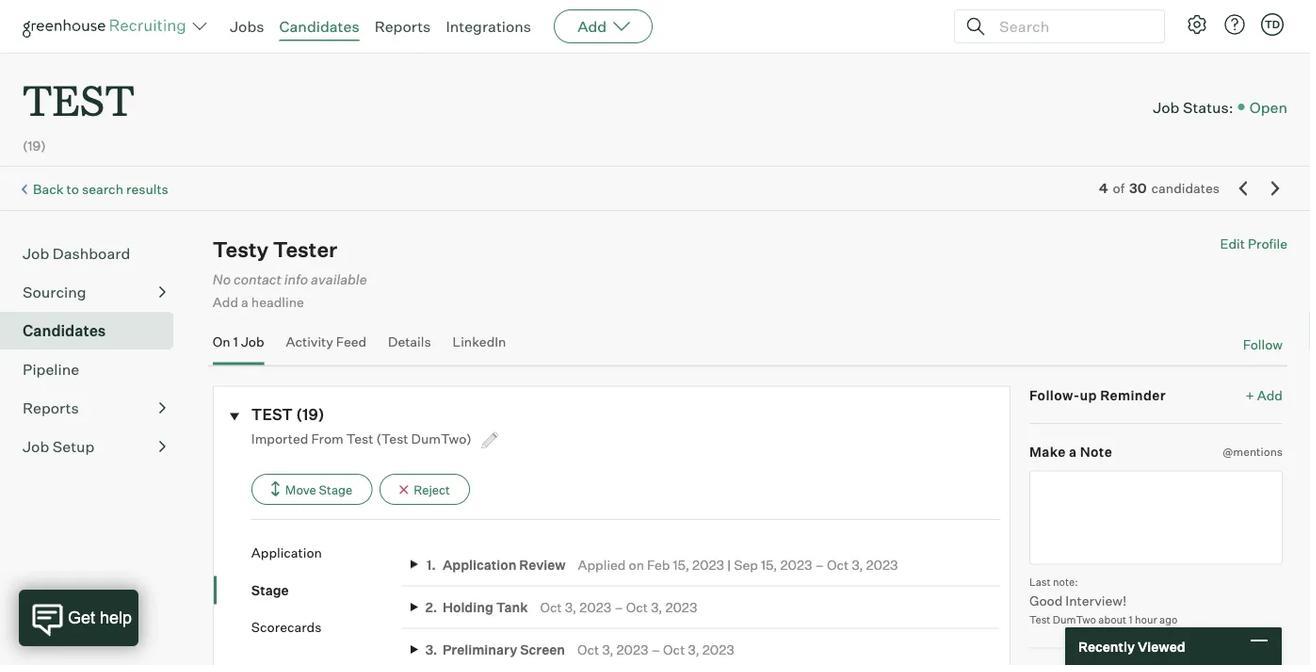 Task type: describe. For each thing, give the bounding box(es) containing it.
tester
[[273, 237, 337, 263]]

edit profile
[[1220, 236, 1288, 252]]

1 inside last note: good interview! test dumtwo               about 1 hour               ago
[[1129, 613, 1133, 626]]

+
[[1246, 387, 1255, 403]]

reminder
[[1100, 387, 1166, 403]]

test for test (19)
[[251, 405, 293, 424]]

a inside 'testy tester no contact info available add a headline'
[[241, 294, 248, 310]]

candidates inside candidates link
[[23, 321, 106, 340]]

add inside + add link
[[1257, 387, 1283, 403]]

follow link
[[1243, 335, 1283, 354]]

job dashboard
[[23, 244, 130, 263]]

4 of 30 candidates
[[1099, 180, 1220, 197]]

on 1 job
[[213, 333, 264, 350]]

screen
[[520, 641, 565, 658]]

stage inside "link"
[[251, 582, 289, 598]]

+ add link
[[1246, 386, 1283, 404]]

– for 3. preliminary screen oct 3, 2023 – oct 3, 2023
[[652, 641, 660, 658]]

follow
[[1243, 336, 1283, 353]]

hour
[[1135, 613, 1157, 626]]

|
[[727, 556, 731, 573]]

of
[[1113, 180, 1125, 197]]

last note: good interview! test dumtwo               about 1 hour               ago
[[1030, 575, 1178, 626]]

imported from test (test dumtwo)
[[251, 430, 475, 446]]

candidates
[[1152, 180, 1220, 197]]

preliminary
[[443, 641, 517, 658]]

good
[[1030, 592, 1063, 608]]

@mentions
[[1223, 444, 1283, 459]]

2.
[[425, 599, 437, 615]]

0 vertical spatial 1
[[233, 333, 238, 350]]

2 15, from the left
[[761, 556, 778, 573]]

details link
[[388, 333, 431, 361]]

applied
[[578, 556, 626, 573]]

jobs
[[230, 17, 264, 36]]

test link
[[23, 53, 135, 131]]

0 horizontal spatial reports
[[23, 399, 79, 418]]

to
[[67, 181, 79, 197]]

activity feed link
[[286, 333, 367, 361]]

3. preliminary screen oct 3, 2023 – oct 3, 2023
[[425, 641, 735, 658]]

open
[[1250, 97, 1288, 116]]

about
[[1099, 613, 1127, 626]]

1 15, from the left
[[673, 556, 690, 573]]

note:
[[1053, 575, 1078, 588]]

job setup
[[23, 437, 95, 456]]

no
[[213, 271, 231, 288]]

available
[[311, 271, 367, 288]]

edit
[[1220, 236, 1245, 252]]

1. application review applied on  feb 15, 2023 | sep 15, 2023 – oct 3, 2023
[[427, 556, 898, 573]]

info
[[284, 271, 308, 288]]

interview!
[[1066, 592, 1127, 608]]

details
[[388, 333, 431, 350]]

sourcing
[[23, 283, 86, 302]]

linkedin
[[453, 333, 506, 350]]

0 horizontal spatial reports link
[[23, 397, 166, 419]]

oct right tank
[[540, 599, 562, 615]]

3.
[[425, 641, 437, 658]]

search
[[82, 181, 123, 197]]

oct right sep
[[827, 556, 849, 573]]

jobs link
[[230, 17, 264, 36]]

job setup link
[[23, 435, 166, 458]]

td
[[1265, 18, 1280, 31]]

greenhouse recruiting image
[[23, 15, 192, 38]]

make
[[1030, 444, 1066, 460]]

job for job dashboard
[[23, 244, 49, 263]]

activity
[[286, 333, 333, 350]]

activity feed
[[286, 333, 367, 350]]

job for job status:
[[1153, 97, 1180, 116]]

sourcing link
[[23, 281, 166, 304]]

make a note
[[1030, 444, 1113, 460]]

configure image
[[1186, 13, 1209, 36]]

scorecards
[[251, 619, 322, 635]]

tank
[[496, 599, 528, 615]]

dashboard
[[52, 244, 130, 263]]

test for test
[[23, 72, 135, 127]]

follow-
[[1030, 387, 1080, 403]]

review
[[519, 556, 566, 573]]

1 horizontal spatial (19)
[[296, 405, 325, 424]]

dumtwo)
[[411, 430, 472, 446]]

0 vertical spatial candidates link
[[279, 17, 360, 36]]

move stage button
[[251, 474, 372, 505]]

(test
[[376, 430, 408, 446]]

last
[[1030, 575, 1051, 588]]

viewed
[[1138, 638, 1186, 654]]

oct down on
[[626, 599, 648, 615]]



Task type: vqa. For each thing, say whether or not it's contained in the screenshot.
Francisco
no



Task type: locate. For each thing, give the bounding box(es) containing it.
add
[[578, 17, 607, 36], [213, 294, 238, 310], [1257, 387, 1283, 403]]

oct down the 1. application review applied on  feb 15, 2023 | sep 15, 2023 – oct 3, 2023
[[663, 641, 685, 658]]

Search text field
[[995, 13, 1147, 40]]

reject button
[[380, 474, 470, 505]]

15,
[[673, 556, 690, 573], [761, 556, 778, 573]]

stage
[[319, 482, 353, 497], [251, 582, 289, 598]]

1 horizontal spatial reports link
[[375, 17, 431, 36]]

– down applied
[[614, 599, 623, 615]]

– down feb
[[652, 641, 660, 658]]

15, right feb
[[673, 556, 690, 573]]

candidates link down sourcing "link"
[[23, 320, 166, 342]]

job for job setup
[[23, 437, 49, 456]]

stage link
[[251, 581, 401, 599]]

application up stage "link"
[[251, 544, 322, 561]]

td button
[[1258, 9, 1288, 40]]

job dashboard link
[[23, 242, 166, 265]]

back to search results link
[[33, 181, 168, 197]]

add inside add popup button
[[578, 17, 607, 36]]

job
[[1153, 97, 1180, 116], [23, 244, 49, 263], [241, 333, 264, 350], [23, 437, 49, 456]]

add inside 'testy tester no contact info available add a headline'
[[213, 294, 238, 310]]

0 horizontal spatial stage
[[251, 582, 289, 598]]

integrations
[[446, 17, 531, 36]]

1 vertical spatial test
[[1030, 613, 1051, 626]]

1 vertical spatial test
[[251, 405, 293, 424]]

results
[[126, 181, 168, 197]]

edit profile link
[[1220, 236, 1288, 252]]

ago
[[1160, 613, 1178, 626]]

1 horizontal spatial add
[[578, 17, 607, 36]]

status:
[[1183, 97, 1234, 116]]

1 left hour
[[1129, 613, 1133, 626]]

reports link left integrations link
[[375, 17, 431, 36]]

1 horizontal spatial –
[[652, 641, 660, 658]]

1 vertical spatial reports link
[[23, 397, 166, 419]]

0 horizontal spatial (19)
[[23, 138, 46, 154]]

test inside last note: good interview! test dumtwo               about 1 hour               ago
[[1030, 613, 1051, 626]]

0 horizontal spatial candidates
[[23, 321, 106, 340]]

test (19)
[[251, 405, 325, 424]]

stage inside button
[[319, 482, 353, 497]]

0 vertical spatial a
[[241, 294, 248, 310]]

0 horizontal spatial candidates link
[[23, 320, 166, 342]]

recently
[[1079, 638, 1135, 654]]

30
[[1130, 180, 1147, 197]]

1 vertical spatial 1
[[1129, 613, 1133, 626]]

(19) up from
[[296, 405, 325, 424]]

candidates down sourcing
[[23, 321, 106, 340]]

on 1 job link
[[213, 333, 264, 361]]

reports link up job setup link
[[23, 397, 166, 419]]

pipeline
[[23, 360, 79, 379]]

linkedin link
[[453, 333, 506, 361]]

3,
[[852, 556, 863, 573], [565, 599, 577, 615], [651, 599, 663, 615], [602, 641, 614, 658], [688, 641, 700, 658]]

on
[[213, 333, 231, 350]]

candidates link right jobs
[[279, 17, 360, 36]]

2 horizontal spatial –
[[815, 556, 824, 573]]

0 horizontal spatial –
[[614, 599, 623, 615]]

1 horizontal spatial 15,
[[761, 556, 778, 573]]

1 vertical spatial a
[[1069, 444, 1077, 460]]

0 vertical spatial (19)
[[23, 138, 46, 154]]

2 horizontal spatial add
[[1257, 387, 1283, 403]]

1 horizontal spatial application
[[443, 556, 517, 573]]

1.
[[427, 556, 436, 573]]

reports down pipeline
[[23, 399, 79, 418]]

testy
[[213, 237, 269, 263]]

a
[[241, 294, 248, 310], [1069, 444, 1077, 460]]

oct right screen
[[577, 641, 599, 658]]

reports link
[[375, 17, 431, 36], [23, 397, 166, 419]]

1 vertical spatial –
[[614, 599, 623, 615]]

profile
[[1248, 236, 1288, 252]]

0 horizontal spatial 1
[[233, 333, 238, 350]]

+ add
[[1246, 387, 1283, 403]]

1 vertical spatial stage
[[251, 582, 289, 598]]

0 vertical spatial test
[[23, 72, 135, 127]]

headline
[[251, 294, 304, 310]]

a left the "note"
[[1069, 444, 1077, 460]]

– for 2. holding tank oct 3, 2023 – oct 3, 2023
[[614, 599, 623, 615]]

1 horizontal spatial reports
[[375, 17, 431, 36]]

1 horizontal spatial 1
[[1129, 613, 1133, 626]]

job up sourcing
[[23, 244, 49, 263]]

back
[[33, 181, 64, 197]]

note
[[1080, 444, 1113, 460]]

candidates
[[279, 17, 360, 36], [23, 321, 106, 340]]

0 horizontal spatial application
[[251, 544, 322, 561]]

2 vertical spatial –
[[652, 641, 660, 658]]

0 horizontal spatial add
[[213, 294, 238, 310]]

up
[[1080, 387, 1097, 403]]

move
[[285, 482, 316, 497]]

0 horizontal spatial test
[[23, 72, 135, 127]]

@mentions link
[[1223, 443, 1283, 461]]

1 vertical spatial reports
[[23, 399, 79, 418]]

add button
[[554, 9, 653, 43]]

0 vertical spatial stage
[[319, 482, 353, 497]]

job right on
[[241, 333, 264, 350]]

0 vertical spatial candidates
[[279, 17, 360, 36]]

oct
[[827, 556, 849, 573], [540, 599, 562, 615], [626, 599, 648, 615], [577, 641, 599, 658], [663, 641, 685, 658]]

0 horizontal spatial 15,
[[673, 556, 690, 573]]

on
[[629, 556, 644, 573]]

1 vertical spatial candidates
[[23, 321, 106, 340]]

pipeline link
[[23, 358, 166, 381]]

1 vertical spatial (19)
[[296, 405, 325, 424]]

1 vertical spatial add
[[213, 294, 238, 310]]

candidates right jobs
[[279, 17, 360, 36]]

1 horizontal spatial a
[[1069, 444, 1077, 460]]

imported
[[251, 430, 308, 446]]

application up holding
[[443, 556, 517, 573]]

test down greenhouse recruiting image
[[23, 72, 135, 127]]

1 vertical spatial candidates link
[[23, 320, 166, 342]]

None text field
[[1030, 470, 1283, 565]]

1 horizontal spatial candidates
[[279, 17, 360, 36]]

2 vertical spatial add
[[1257, 387, 1283, 403]]

0 vertical spatial add
[[578, 17, 607, 36]]

application link
[[251, 543, 401, 562]]

from
[[311, 430, 344, 446]]

15, right sep
[[761, 556, 778, 573]]

1 right on
[[233, 333, 238, 350]]

holding
[[443, 599, 493, 615]]

0 horizontal spatial a
[[241, 294, 248, 310]]

test left (test
[[347, 430, 373, 446]]

0 vertical spatial –
[[815, 556, 824, 573]]

4
[[1099, 180, 1108, 197]]

(19)
[[23, 138, 46, 154], [296, 405, 325, 424]]

– right sep
[[815, 556, 824, 573]]

back to search results
[[33, 181, 168, 197]]

job status:
[[1153, 97, 1234, 116]]

0 horizontal spatial test
[[347, 430, 373, 446]]

testy tester no contact info available add a headline
[[213, 237, 367, 310]]

1 horizontal spatial candidates link
[[279, 17, 360, 36]]

move stage
[[285, 482, 353, 497]]

2. holding tank oct 3, 2023 – oct 3, 2023
[[425, 599, 697, 615]]

0 vertical spatial reports
[[375, 17, 431, 36]]

0 vertical spatial reports link
[[375, 17, 431, 36]]

stage up scorecards
[[251, 582, 289, 598]]

application
[[251, 544, 322, 561], [443, 556, 517, 573]]

follow-up reminder
[[1030, 387, 1166, 403]]

reports left integrations link
[[375, 17, 431, 36]]

feb
[[647, 556, 670, 573]]

recently viewed
[[1079, 638, 1186, 654]]

contact
[[234, 271, 281, 288]]

test
[[347, 430, 373, 446], [1030, 613, 1051, 626]]

test down good
[[1030, 613, 1051, 626]]

scorecards link
[[251, 618, 401, 636]]

1 horizontal spatial test
[[251, 405, 293, 424]]

(19) up back at the left top
[[23, 138, 46, 154]]

0 vertical spatial test
[[347, 430, 373, 446]]

1 horizontal spatial stage
[[319, 482, 353, 497]]

job left setup
[[23, 437, 49, 456]]

test up imported
[[251, 405, 293, 424]]

setup
[[52, 437, 95, 456]]

integrations link
[[446, 17, 531, 36]]

test
[[23, 72, 135, 127], [251, 405, 293, 424]]

a down contact
[[241, 294, 248, 310]]

job left status:
[[1153, 97, 1180, 116]]

stage right move
[[319, 482, 353, 497]]

dumtwo
[[1053, 613, 1097, 626]]

reject
[[414, 482, 450, 497]]

1 horizontal spatial test
[[1030, 613, 1051, 626]]

feed
[[336, 333, 367, 350]]



